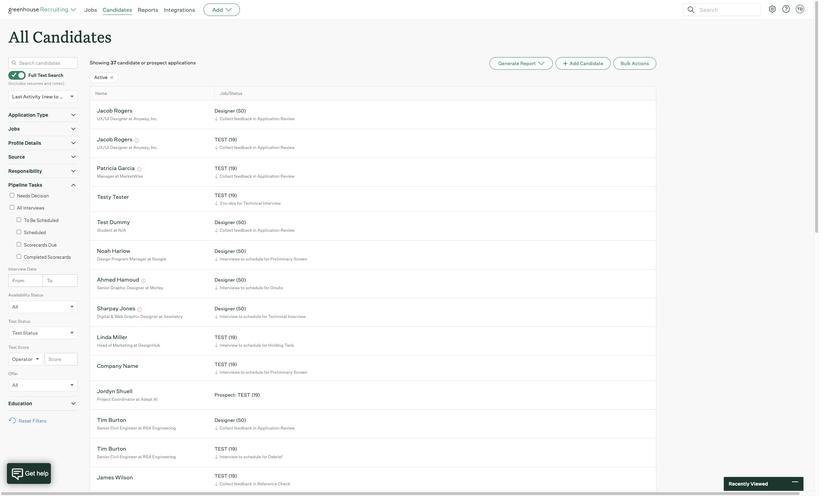 Task type: locate. For each thing, give the bounding box(es) containing it.
jordyn shuell link
[[97, 388, 133, 396]]

check
[[278, 481, 291, 487]]

2 senior from the top
[[97, 426, 110, 431]]

1 vertical spatial preliminary
[[271, 370, 293, 375]]

1 vertical spatial burton
[[109, 445, 126, 452]]

0 vertical spatial rsa
[[143, 426, 152, 431]]

0 vertical spatial civil
[[111, 426, 119, 431]]

0 vertical spatial jacob rogers link
[[97, 107, 133, 115]]

0 vertical spatial designer (50) collect feedback in application review
[[215, 108, 295, 121]]

showing
[[90, 60, 110, 66]]

1 (50) from the top
[[236, 108, 246, 114]]

to up designer (50) interviews to schedule for onsite on the left bottom
[[241, 256, 245, 262]]

senior down project
[[97, 426, 110, 431]]

harlow
[[112, 248, 130, 255]]

for inside "designer (50) interviews to schedule for preliminary screen"
[[264, 256, 270, 262]]

tim for test
[[97, 445, 107, 452]]

test inside 'test (19) interviews to schedule for preliminary screen'
[[215, 362, 228, 367]]

1 tim from the top
[[97, 417, 107, 424]]

technical for (50)
[[268, 314, 287, 319]]

jobs up 'profile'
[[8, 126, 20, 132]]

test
[[215, 137, 228, 143], [215, 165, 228, 171], [215, 192, 228, 198], [215, 335, 228, 340], [215, 362, 228, 367], [238, 392, 251, 398], [215, 446, 228, 452], [215, 473, 228, 479]]

1 vertical spatial test (19) collect feedback in application review
[[215, 165, 295, 179]]

in inside test (19) collect feedback in reference check
[[253, 481, 257, 487]]

0 vertical spatial burton
[[109, 417, 126, 424]]

to for test (19) interview to schedule for debrief
[[239, 454, 243, 459]]

1 horizontal spatial add
[[570, 60, 580, 66]]

1 vertical spatial name
[[123, 363, 138, 370]]

1 vertical spatial add
[[570, 60, 580, 66]]

schedule left the onsite
[[246, 285, 263, 290]]

Search candidates field
[[8, 57, 78, 69]]

2 designer (50) collect feedback in application review from the top
[[215, 220, 295, 233]]

student
[[97, 228, 113, 233]]

to left be
[[24, 218, 29, 223]]

0 vertical spatial manager
[[97, 174, 114, 179]]

2 rsa from the top
[[143, 454, 152, 459]]

tim burton senior civil engineer at rsa engineering
[[97, 417, 176, 431], [97, 445, 176, 459]]

1 inc. from the top
[[151, 116, 158, 121]]

5 collect from the top
[[220, 426, 233, 431]]

0 vertical spatial tim
[[97, 417, 107, 424]]

senior down ahmed
[[97, 285, 110, 290]]

schedule inside "designer (50) interviews to schedule for preliminary screen"
[[246, 256, 263, 262]]

review for jacob rogers
[[281, 116, 295, 121]]

scheduled right be
[[37, 218, 59, 223]]

Score number field
[[45, 353, 78, 365]]

1 rsa from the top
[[143, 426, 152, 431]]

collect feedback in application review link for dummy
[[214, 227, 297, 234]]

1 tim burton link from the top
[[97, 417, 126, 425]]

6 collect from the top
[[220, 481, 233, 487]]

0 horizontal spatial add
[[212, 6, 223, 13]]

0 vertical spatial scheduled
[[37, 218, 59, 223]]

test (19) collect feedback in application review for patricia garcia
[[215, 165, 295, 179]]

5 review from the top
[[281, 426, 295, 431]]

2 test (19) collect feedback in application review from the top
[[215, 165, 295, 179]]

preliminary up the onsite
[[271, 256, 293, 262]]

designer (50) collect feedback in application review down job/status
[[215, 108, 295, 121]]

1 burton from the top
[[109, 417, 126, 424]]

to inside "designer (50) interviews to schedule for preliminary screen"
[[241, 256, 245, 262]]

greenhouse recruiting image
[[8, 6, 71, 14]]

bulk
[[621, 60, 631, 66]]

and
[[44, 81, 51, 86]]

interviews inside "designer (50) interviews to schedule for preliminary screen"
[[220, 256, 240, 262]]

jacob rogers link up "jacob rogers"
[[97, 107, 133, 115]]

2 engineer from the top
[[120, 454, 137, 459]]

prospect:
[[215, 392, 237, 398]]

for
[[237, 201, 243, 206], [264, 256, 270, 262], [264, 285, 270, 290], [262, 314, 268, 319], [262, 343, 268, 348], [264, 370, 270, 375], [262, 454, 268, 459]]

preliminary down holding
[[271, 370, 293, 375]]

manager right program
[[129, 256, 147, 262]]

designer inside "designer (50) interviews to schedule for preliminary screen"
[[215, 248, 235, 254]]

designer (50) collect feedback in application review for burton
[[215, 417, 295, 431]]

civil up 'james wilson'
[[111, 454, 119, 459]]

2 tim burton senior civil engineer at rsa engineering from the top
[[97, 445, 176, 459]]

1 vertical spatial screen
[[294, 370, 308, 375]]

interview to schedule for debrief link
[[214, 454, 284, 460]]

1 screen from the top
[[294, 256, 308, 262]]

at inside test dummy student at n/a
[[114, 228, 117, 233]]

tester
[[113, 194, 129, 200]]

schedule up test (19) interview to schedule for holding tank
[[244, 314, 261, 319]]

schedule
[[246, 256, 263, 262], [246, 285, 263, 290], [244, 314, 261, 319], [244, 343, 261, 348], [246, 370, 263, 375], [244, 454, 261, 459]]

date
[[27, 266, 36, 272]]

interviews inside designer (50) interviews to schedule for onsite
[[220, 285, 240, 290]]

burton down coordinator
[[109, 417, 126, 424]]

0 vertical spatial anyway,
[[134, 116, 150, 121]]

1 jacob rogers link from the top
[[97, 107, 133, 115]]

preliminary inside 'test (19) interviews to schedule for preliminary screen'
[[271, 370, 293, 375]]

for for test (19) interview to schedule for debrief
[[262, 454, 268, 459]]

1 vertical spatial inc.
[[151, 145, 158, 150]]

2 vertical spatial senior
[[97, 454, 110, 459]]

designer (50) collect feedback in application review down 3 to-dos for technical interview link
[[215, 220, 295, 233]]

text
[[37, 72, 47, 78]]

head
[[97, 343, 107, 348]]

availability
[[8, 293, 30, 298]]

0 horizontal spatial technical
[[243, 201, 262, 206]]

3 to-dos for technical interview link
[[214, 200, 283, 207]]

for inside test (19) interview to schedule for debrief
[[262, 454, 268, 459]]

company
[[97, 363, 122, 370]]

review for test dummy
[[281, 228, 295, 233]]

scorecards down the due
[[48, 254, 71, 260]]

0 vertical spatial ux/ui
[[97, 116, 109, 121]]

collect feedback in application review link
[[214, 115, 297, 122], [214, 144, 297, 151], [214, 173, 297, 179], [214, 227, 297, 234], [214, 425, 297, 431]]

(50) up the interviews to schedule for onsite 'link'
[[236, 277, 246, 283]]

1 vertical spatial scheduled
[[24, 230, 46, 235]]

test inside test (19) interview to schedule for holding tank
[[215, 335, 228, 340]]

for inside test (19) 3 to-dos for technical interview
[[237, 201, 243, 206]]

0 horizontal spatial name
[[95, 91, 107, 96]]

old)
[[60, 93, 69, 99]]

rsa for test (19)
[[143, 454, 152, 459]]

3 senior from the top
[[97, 454, 110, 459]]

jacob rogers link up the ux/ui designer at anyway, inc.
[[97, 136, 133, 144]]

to down completed scorecards
[[47, 278, 53, 284]]

All Interviews checkbox
[[10, 205, 14, 210]]

preliminary for (19)
[[271, 370, 293, 375]]

candidate
[[117, 60, 140, 66]]

to inside test (19) interview to schedule for holding tank
[[239, 343, 243, 348]]

engineering
[[152, 426, 176, 431], [152, 454, 176, 459]]

6 feedback from the top
[[234, 481, 252, 487]]

interview
[[263, 201, 281, 206], [8, 266, 26, 272], [220, 314, 238, 319], [288, 314, 306, 319], [220, 343, 238, 348], [220, 454, 238, 459]]

&
[[111, 314, 114, 319]]

2 jacob rogers link from the top
[[97, 136, 133, 144]]

tim burton link for test
[[97, 445, 126, 453]]

3 collect from the top
[[220, 174, 233, 179]]

preliminary inside "designer (50) interviews to schedule for preliminary screen"
[[271, 256, 293, 262]]

1 vertical spatial scorecards
[[48, 254, 71, 260]]

last activity (new to old) option
[[12, 93, 69, 99]]

1 feedback from the top
[[234, 116, 252, 121]]

for left debrief
[[262, 454, 268, 459]]

status for test status
[[18, 319, 30, 324]]

senior graphic designer at morley
[[97, 285, 163, 290]]

schedule for test (19) interviews to schedule for preliminary screen
[[246, 370, 263, 375]]

burton for designer
[[109, 417, 126, 424]]

1 engineer from the top
[[120, 426, 137, 431]]

0 vertical spatial rogers
[[114, 107, 133, 114]]

2 feedback from the top
[[234, 145, 252, 150]]

responsibility
[[8, 168, 42, 174]]

name right company
[[123, 363, 138, 370]]

tim burton link down project
[[97, 417, 126, 425]]

schedule inside test (19) interview to schedule for debrief
[[244, 454, 261, 459]]

name
[[95, 91, 107, 96], [123, 363, 138, 370]]

6 (50) from the top
[[236, 417, 246, 423]]

to inside 'test (19) interviews to schedule for preliminary screen'
[[241, 370, 245, 375]]

(50) down 3 to-dos for technical interview link
[[236, 220, 246, 225]]

test status element
[[8, 318, 78, 344]]

scheduled down be
[[24, 230, 46, 235]]

senior up james
[[97, 454, 110, 459]]

to for test (19) interview to schedule for holding tank
[[239, 343, 243, 348]]

schedule up test (19) collect feedback in reference check
[[244, 454, 261, 459]]

0 vertical spatial jacob
[[97, 107, 113, 114]]

all down availability at the left of page
[[12, 304, 18, 310]]

0 vertical spatial engineering
[[152, 426, 176, 431]]

0 vertical spatial scorecards
[[24, 242, 47, 248]]

holding
[[268, 343, 284, 348]]

0 vertical spatial to
[[24, 218, 29, 223]]

1 vertical spatial engineering
[[152, 454, 176, 459]]

5 collect feedback in application review link from the top
[[214, 425, 297, 431]]

interviews inside 'test (19) interviews to schedule for preliminary screen'
[[220, 370, 240, 375]]

status right availability at the left of page
[[31, 293, 43, 298]]

1 engineering from the top
[[152, 426, 176, 431]]

company name
[[97, 363, 138, 370]]

all right all interviews 'checkbox'
[[17, 205, 22, 211]]

anyway, down jacob rogers has been in application review for more than 5 days icon on the left top
[[134, 145, 150, 150]]

1 vertical spatial tim burton senior civil engineer at rsa engineering
[[97, 445, 176, 459]]

tank
[[285, 343, 294, 348]]

1 ux/ui from the top
[[97, 116, 109, 121]]

reports
[[138, 6, 159, 13]]

tim down project
[[97, 417, 107, 424]]

web
[[115, 314, 123, 319]]

(50) for test dummy
[[236, 220, 246, 225]]

jacob rogers ux/ui designer at anyway, inc.
[[97, 107, 158, 121]]

for right dos at the top left
[[237, 201, 243, 206]]

rogers up "jacob rogers"
[[114, 107, 133, 114]]

2 tim burton link from the top
[[97, 445, 126, 453]]

2 tim from the top
[[97, 445, 107, 452]]

for up test (19) interview to schedule for holding tank
[[262, 314, 268, 319]]

feedback inside test (19) collect feedback in reference check
[[234, 481, 252, 487]]

1 vertical spatial technical
[[268, 314, 287, 319]]

1 horizontal spatial to
[[47, 278, 53, 284]]

(50)
[[236, 108, 246, 114], [236, 220, 246, 225], [236, 248, 246, 254], [236, 277, 246, 283], [236, 306, 246, 312], [236, 417, 246, 423]]

1 vertical spatial interviews to schedule for preliminary screen link
[[214, 369, 309, 376]]

name down active
[[95, 91, 107, 96]]

1 vertical spatial candidates
[[33, 26, 112, 47]]

preliminary
[[271, 256, 293, 262], [271, 370, 293, 375]]

ux/ui up "jacob rogers"
[[97, 116, 109, 121]]

1 vertical spatial rsa
[[143, 454, 152, 459]]

interviews to schedule for onsite link
[[214, 284, 285, 291]]

for inside test (19) interview to schedule for holding tank
[[262, 343, 268, 348]]

technical inside test (19) 3 to-dos for technical interview
[[243, 201, 262, 206]]

2 inc. from the top
[[151, 145, 158, 150]]

1 vertical spatial civil
[[111, 454, 119, 459]]

1 vertical spatial status
[[18, 319, 30, 324]]

schedule for designer (50) interviews to schedule for preliminary screen
[[246, 256, 263, 262]]

0 vertical spatial tim burton link
[[97, 417, 126, 425]]

0 horizontal spatial to
[[24, 218, 29, 223]]

test status down availability at the left of page
[[8, 319, 30, 324]]

schedule left holding
[[244, 343, 261, 348]]

manager inside the 'noah harlow design program manager at google'
[[129, 256, 147, 262]]

1 test (19) collect feedback in application review from the top
[[215, 137, 295, 150]]

interviews for designer (50) interviews to schedule for preliminary screen
[[220, 256, 240, 262]]

1 anyway, from the top
[[134, 116, 150, 121]]

0 vertical spatial test (19) collect feedback in application review
[[215, 137, 295, 150]]

(50) down prospect: test (19)
[[236, 417, 246, 423]]

for inside designer (50) interviews to schedule for onsite
[[264, 285, 270, 290]]

2 (50) from the top
[[236, 220, 246, 225]]

to for to
[[47, 278, 53, 284]]

(50) inside "designer (50) interviews to schedule for preliminary screen"
[[236, 248, 246, 254]]

operator
[[12, 356, 32, 362]]

0 vertical spatial interviews to schedule for preliminary screen link
[[214, 256, 309, 262]]

review for tim burton
[[281, 426, 295, 431]]

4 collect feedback in application review link from the top
[[214, 227, 297, 234]]

integrations
[[164, 6, 196, 13]]

0 vertical spatial status
[[31, 293, 43, 298]]

2 burton from the top
[[109, 445, 126, 452]]

1 horizontal spatial jobs
[[85, 6, 97, 13]]

rsa
[[143, 426, 152, 431], [143, 454, 152, 459]]

of
[[108, 343, 112, 348]]

interviews to schedule for preliminary screen link up designer (50) interviews to schedule for onsite on the left bottom
[[214, 256, 309, 262]]

test inside test (19) 3 to-dos for technical interview
[[215, 192, 228, 198]]

rogers for jacob rogers
[[114, 136, 133, 143]]

for for test (19) 3 to-dos for technical interview
[[237, 201, 243, 206]]

1 vertical spatial anyway,
[[134, 145, 150, 150]]

1 vertical spatial jacob
[[97, 136, 113, 143]]

schedule for designer (50) interview to schedule for technical interview
[[244, 314, 261, 319]]

to up prospect: test (19)
[[241, 370, 245, 375]]

senior
[[97, 285, 110, 290], [97, 426, 110, 431], [97, 454, 110, 459]]

2 anyway, from the top
[[134, 145, 150, 150]]

civil down coordinator
[[111, 426, 119, 431]]

last
[[12, 93, 22, 99]]

1 review from the top
[[281, 116, 295, 121]]

collect inside test (19) collect feedback in reference check
[[220, 481, 233, 487]]

interviews for test (19) interviews to schedule for preliminary screen
[[220, 370, 240, 375]]

2 ux/ui from the top
[[97, 145, 109, 150]]

1 horizontal spatial scorecards
[[48, 254, 71, 260]]

candidates right jobs link
[[103, 6, 132, 13]]

activity
[[23, 93, 41, 99]]

burton
[[109, 417, 126, 424], [109, 445, 126, 452]]

for up designer (50) interviews to schedule for onsite on the left bottom
[[264, 256, 270, 262]]

add inside "popup button"
[[212, 6, 223, 13]]

availability status
[[8, 293, 43, 298]]

profile
[[8, 140, 24, 146]]

to up 'test (19) interviews to schedule for preliminary screen'
[[239, 343, 243, 348]]

1 collect from the top
[[220, 116, 233, 121]]

schedule for test (19) interview to schedule for holding tank
[[244, 343, 261, 348]]

engineering for designer (50)
[[152, 426, 176, 431]]

at inside the jordyn shuell project coordinator at adept ai
[[136, 397, 140, 402]]

1 interviews to schedule for preliminary screen link from the top
[[214, 256, 309, 262]]

rogers up the ux/ui designer at anyway, inc.
[[114, 136, 133, 143]]

graphic down ahmed hamoud link
[[111, 285, 126, 290]]

1 civil from the top
[[111, 426, 119, 431]]

to inside test (19) interview to schedule for debrief
[[239, 454, 243, 459]]

all down offer
[[12, 382, 18, 388]]

(50) inside designer (50) interviews to schedule for onsite
[[236, 277, 246, 283]]

prospect: test (19)
[[215, 392, 260, 398]]

to inside designer (50) interview to schedule for technical interview
[[239, 314, 243, 319]]

bulk actions
[[621, 60, 650, 66]]

test (19) collect feedback in application review
[[215, 137, 295, 150], [215, 165, 295, 179]]

test inside test dummy student at n/a
[[97, 219, 108, 226]]

adept
[[141, 397, 153, 402]]

jacob rogers has been in application review for more than 5 days image
[[134, 139, 140, 143]]

to up test (19) interview to schedule for holding tank
[[239, 314, 243, 319]]

test inside test (19) interview to schedule for debrief
[[215, 446, 228, 452]]

interview inside test (19) 3 to-dos for technical interview
[[263, 201, 281, 206]]

to left old)
[[54, 93, 59, 99]]

for for test (19) interview to schedule for holding tank
[[262, 343, 268, 348]]

3 feedback from the top
[[234, 174, 252, 179]]

to-
[[223, 201, 229, 206]]

1 vertical spatial test status
[[12, 330, 38, 336]]

(50) for jacob rogers
[[236, 108, 246, 114]]

(50) up interview to schedule for technical interview link
[[236, 306, 246, 312]]

0 horizontal spatial jobs
[[8, 126, 20, 132]]

0 vertical spatial test status
[[8, 319, 30, 324]]

ux/ui down "jacob rogers"
[[97, 145, 109, 150]]

Needs Decision checkbox
[[10, 193, 14, 197]]

schedule inside designer (50) interview to schedule for technical interview
[[244, 314, 261, 319]]

5 (50) from the top
[[236, 306, 246, 312]]

0 vertical spatial tim burton senior civil engineer at rsa engineering
[[97, 417, 176, 431]]

anyway, up jacob rogers has been in application review for more than 5 days icon on the left top
[[134, 116, 150, 121]]

jacob up "jacob rogers"
[[97, 107, 113, 114]]

0 vertical spatial technical
[[243, 201, 262, 206]]

technical
[[243, 201, 262, 206], [268, 314, 287, 319]]

report
[[521, 60, 536, 66]]

to
[[54, 93, 59, 99], [241, 256, 245, 262], [241, 285, 245, 290], [239, 314, 243, 319], [239, 343, 243, 348], [241, 370, 245, 375], [239, 454, 243, 459]]

jacob up the ux/ui designer at anyway, inc.
[[97, 136, 113, 143]]

schedule down interview to schedule for holding tank link
[[246, 370, 263, 375]]

burton up 'james wilson'
[[109, 445, 126, 452]]

scorecards
[[24, 242, 47, 248], [48, 254, 71, 260]]

engineer down coordinator
[[120, 426, 137, 431]]

to inside designer (50) interviews to schedule for onsite
[[241, 285, 245, 290]]

configure image
[[769, 5, 777, 13]]

screen inside "designer (50) interviews to schedule for preliminary screen"
[[294, 256, 308, 262]]

tim burton senior civil engineer at rsa engineering for test
[[97, 445, 176, 459]]

1 horizontal spatial manager
[[129, 256, 147, 262]]

1 horizontal spatial name
[[123, 363, 138, 370]]

sharpay jones has been in technical interview for more than 14 days image
[[137, 308, 143, 312]]

for left the onsite
[[264, 285, 270, 290]]

tim up james
[[97, 445, 107, 452]]

1 designer (50) collect feedback in application review from the top
[[215, 108, 295, 121]]

status
[[31, 293, 43, 298], [18, 319, 30, 324], [23, 330, 38, 336]]

1 vertical spatial tim burton link
[[97, 445, 126, 453]]

1 vertical spatial jobs
[[8, 126, 20, 132]]

0 vertical spatial preliminary
[[271, 256, 293, 262]]

2 engineering from the top
[[152, 454, 176, 459]]

rsa for designer (50)
[[143, 426, 152, 431]]

all interviews
[[17, 205, 44, 211]]

applications
[[168, 60, 196, 66]]

technical down the onsite
[[268, 314, 287, 319]]

for inside 'test (19) interviews to schedule for preliminary screen'
[[264, 370, 270, 375]]

2 civil from the top
[[111, 454, 119, 459]]

(50) up designer (50) interviews to schedule for onsite on the left bottom
[[236, 248, 246, 254]]

to up test (19) collect feedback in reference check
[[239, 454, 243, 459]]

tim burton senior civil engineer at rsa engineering down adept
[[97, 417, 176, 431]]

1 preliminary from the top
[[271, 256, 293, 262]]

4 (50) from the top
[[236, 277, 246, 283]]

3 review from the top
[[281, 174, 295, 179]]

bulk actions link
[[614, 57, 657, 70]]

to
[[24, 218, 29, 223], [47, 278, 53, 284]]

tim burton senior civil engineer at rsa engineering up wilson on the left bottom of the page
[[97, 445, 176, 459]]

0 vertical spatial inc.
[[151, 116, 158, 121]]

screen for (50)
[[294, 256, 308, 262]]

test status up score
[[12, 330, 38, 336]]

0 vertical spatial add
[[212, 6, 223, 13]]

3 designer (50) collect feedback in application review from the top
[[215, 417, 295, 431]]

1 vertical spatial tim
[[97, 445, 107, 452]]

at inside linda miller head of marketing at designhub
[[134, 343, 138, 348]]

0 vertical spatial senior
[[97, 285, 110, 290]]

tim burton link up 'james wilson'
[[97, 445, 126, 453]]

schedule inside 'test (19) interviews to schedule for preliminary screen'
[[246, 370, 263, 375]]

in
[[253, 116, 257, 121], [253, 145, 257, 150], [253, 174, 257, 179], [253, 228, 257, 233], [253, 426, 257, 431], [253, 481, 257, 487]]

1 horizontal spatial technical
[[268, 314, 287, 319]]

rogers inside jacob rogers ux/ui designer at anyway, inc.
[[114, 107, 133, 114]]

1 vertical spatial rogers
[[114, 136, 133, 143]]

1 vertical spatial engineer
[[120, 454, 137, 459]]

1 vertical spatial to
[[47, 278, 53, 284]]

schedule for test (19) interview to schedule for debrief
[[244, 454, 261, 459]]

2 interviews to schedule for preliminary screen link from the top
[[214, 369, 309, 376]]

status up score
[[23, 330, 38, 336]]

collect
[[220, 116, 233, 121], [220, 145, 233, 150], [220, 174, 233, 179], [220, 228, 233, 233], [220, 426, 233, 431], [220, 481, 233, 487]]

1 vertical spatial ux/ui
[[97, 145, 109, 150]]

dos
[[229, 201, 236, 206]]

test dummy link
[[97, 219, 130, 227]]

0 vertical spatial jobs
[[85, 6, 97, 13]]

ahmed hamoud link
[[97, 276, 139, 284]]

jobs link
[[85, 6, 97, 13]]

1 vertical spatial designer (50) collect feedback in application review
[[215, 220, 295, 233]]

1 in from the top
[[253, 116, 257, 121]]

hamoud
[[117, 276, 139, 283]]

jobs left candidates link
[[85, 6, 97, 13]]

interviews to schedule for preliminary screen link down interview to schedule for holding tank link
[[214, 369, 309, 376]]

2 jacob from the top
[[97, 136, 113, 143]]

0 vertical spatial candidates
[[103, 6, 132, 13]]

rogers
[[114, 107, 133, 114], [114, 136, 133, 143]]

2 preliminary from the top
[[271, 370, 293, 375]]

6 in from the top
[[253, 481, 257, 487]]

schedule inside designer (50) interviews to schedule for onsite
[[246, 285, 263, 290]]

jacob inside jacob rogers ux/ui designer at anyway, inc.
[[97, 107, 113, 114]]

graphic down jones
[[124, 314, 140, 319]]

to for last activity (new to old)
[[54, 93, 59, 99]]

2 rogers from the top
[[114, 136, 133, 143]]

rogers for jacob rogers ux/ui designer at anyway, inc.
[[114, 107, 133, 114]]

(19) inside test (19) interview to schedule for debrief
[[229, 446, 237, 452]]

1 vertical spatial jacob rogers link
[[97, 136, 133, 144]]

test
[[97, 219, 108, 226], [8, 319, 17, 324], [12, 330, 22, 336], [8, 345, 17, 350]]

1 rogers from the top
[[114, 107, 133, 114]]

technical right dos at the top left
[[243, 201, 262, 206]]

2 vertical spatial designer (50) collect feedback in application review
[[215, 417, 295, 431]]

schedule up designer (50) interviews to schedule for onsite on the left bottom
[[246, 256, 263, 262]]

1 senior from the top
[[97, 285, 110, 290]]

engineer up wilson on the left bottom of the page
[[120, 454, 137, 459]]

0 vertical spatial engineer
[[120, 426, 137, 431]]

1 jacob from the top
[[97, 107, 113, 114]]

at inside jacob rogers ux/ui designer at anyway, inc.
[[129, 116, 133, 121]]

interview inside test (19) interview to schedule for holding tank
[[220, 343, 238, 348]]

for left holding
[[262, 343, 268, 348]]

for inside designer (50) interview to schedule for technical interview
[[262, 314, 268, 319]]

0 vertical spatial name
[[95, 91, 107, 96]]

inc.
[[151, 116, 158, 121], [151, 145, 158, 150]]

filters
[[33, 418, 47, 424]]

manager down patricia
[[97, 174, 114, 179]]

to up designer (50) interview to schedule for technical interview
[[241, 285, 245, 290]]

(50) down job/status
[[236, 108, 246, 114]]

5 feedback from the top
[[234, 426, 252, 431]]

for down holding
[[264, 370, 270, 375]]

1 vertical spatial senior
[[97, 426, 110, 431]]

scorecards up completed
[[24, 242, 47, 248]]

1 vertical spatial manager
[[129, 256, 147, 262]]

designer (50) interviews to schedule for onsite
[[215, 277, 283, 290]]

technical inside designer (50) interview to schedule for technical interview
[[268, 314, 287, 319]]

schedule inside test (19) interview to schedule for holding tank
[[244, 343, 261, 348]]

designer (50) collect feedback in application review up test (19) interview to schedule for debrief
[[215, 417, 295, 431]]

status down the availability status element
[[18, 319, 30, 324]]

1 tim burton senior civil engineer at rsa engineering from the top
[[97, 417, 176, 431]]

recently viewed
[[729, 481, 769, 487]]

burton for test
[[109, 445, 126, 452]]

37
[[111, 60, 116, 66]]

1 collect feedback in application review link from the top
[[214, 115, 297, 122]]

collect feedback in application review link for rogers
[[214, 115, 297, 122]]

candidates down jobs link
[[33, 26, 112, 47]]

screen inside 'test (19) interviews to schedule for preliminary screen'
[[294, 370, 308, 375]]

0 vertical spatial screen
[[294, 256, 308, 262]]

n/a
[[118, 228, 126, 233]]

Search text field
[[699, 5, 755, 15]]

3 (50) from the top
[[236, 248, 246, 254]]

4 review from the top
[[281, 228, 295, 233]]

Scheduled checkbox
[[17, 230, 21, 234]]

patricia garcia
[[97, 165, 135, 172]]

2 screen from the top
[[294, 370, 308, 375]]



Task type: describe. For each thing, give the bounding box(es) containing it.
to for to be scheduled
[[24, 218, 29, 223]]

program
[[112, 256, 129, 262]]

offer element
[[8, 370, 78, 397]]

4 in from the top
[[253, 228, 257, 233]]

5 in from the top
[[253, 426, 257, 431]]

viewed
[[751, 481, 769, 487]]

jacob for jacob rogers
[[97, 136, 113, 143]]

interviews to schedule for preliminary screen link for (50)
[[214, 256, 309, 262]]

james wilson
[[97, 474, 133, 481]]

engineer for test (19)
[[120, 454, 137, 459]]

type
[[37, 112, 48, 118]]

james wilson link
[[97, 474, 133, 482]]

generate
[[499, 60, 520, 66]]

Completed Scorecards checkbox
[[17, 254, 21, 259]]

all down the greenhouse recruiting image
[[8, 26, 29, 47]]

shuell
[[116, 388, 133, 395]]

engineer for designer (50)
[[120, 426, 137, 431]]

to for designer (50) interview to schedule for technical interview
[[239, 314, 243, 319]]

interview to schedule for holding tank link
[[214, 342, 296, 349]]

ux/ui inside jacob rogers ux/ui designer at anyway, inc.
[[97, 116, 109, 121]]

3
[[220, 201, 222, 206]]

tim burton senior civil engineer at rsa engineering for designer
[[97, 417, 176, 431]]

digital
[[97, 314, 110, 319]]

interview inside test (19) interview to schedule for debrief
[[220, 454, 238, 459]]

designer (50) interviews to schedule for preliminary screen
[[215, 248, 308, 262]]

senior for test (19)
[[97, 454, 110, 459]]

0 vertical spatial graphic
[[111, 285, 126, 290]]

anyway, inside jacob rogers ux/ui designer at anyway, inc.
[[134, 116, 150, 121]]

designer inside jacob rogers ux/ui designer at anyway, inc.
[[110, 116, 128, 121]]

miller
[[113, 334, 127, 341]]

2 review from the top
[[281, 145, 295, 150]]

3 in from the top
[[253, 174, 257, 179]]

designer (50) interview to schedule for technical interview
[[215, 306, 306, 319]]

3 collect feedback in application review link from the top
[[214, 173, 297, 179]]

patricia garcia link
[[97, 165, 135, 173]]

coordinator
[[112, 397, 135, 402]]

civil for designer (50)
[[111, 426, 119, 431]]

education
[[8, 401, 32, 407]]

to for designer (50) interviews to schedule for preliminary screen
[[241, 256, 245, 262]]

designer inside designer (50) interview to schedule for technical interview
[[215, 306, 235, 312]]

be
[[30, 218, 36, 223]]

at inside the 'noah harlow design program manager at google'
[[148, 256, 151, 262]]

onsite
[[271, 285, 283, 290]]

sharpay
[[97, 305, 119, 312]]

add for add
[[212, 6, 223, 13]]

interview to schedule for technical interview link
[[214, 313, 308, 320]]

add for add candidate
[[570, 60, 580, 66]]

collect feedback in reference check link
[[214, 481, 292, 487]]

(50) for tim burton
[[236, 417, 246, 423]]

inc. inside jacob rogers ux/ui designer at anyway, inc.
[[151, 116, 158, 121]]

reset
[[19, 418, 31, 424]]

reset filters button
[[8, 414, 50, 427]]

patricia
[[97, 165, 117, 172]]

jones
[[120, 305, 135, 312]]

(19) inside test (19) interview to schedule for holding tank
[[229, 335, 237, 340]]

design
[[97, 256, 111, 262]]

testy
[[97, 194, 111, 200]]

4 feedback from the top
[[234, 228, 252, 233]]

pipeline tasks
[[8, 182, 42, 188]]

availability status element
[[8, 292, 78, 318]]

all inside the availability status element
[[12, 304, 18, 310]]

for for designer (50) interview to schedule for technical interview
[[262, 314, 268, 319]]

td button
[[795, 3, 806, 15]]

score
[[18, 345, 29, 350]]

2 collect from the top
[[220, 145, 233, 150]]

senior for designer (50)
[[97, 426, 110, 431]]

(50) inside designer (50) interview to schedule for technical interview
[[236, 306, 246, 312]]

tim burton link for designer
[[97, 417, 126, 425]]

reset filters
[[19, 418, 47, 424]]

(19) inside 'test (19) interviews to schedule for preliminary screen'
[[229, 362, 237, 367]]

generate report button
[[490, 57, 553, 70]]

tasks
[[28, 182, 42, 188]]

needs decision
[[17, 193, 49, 198]]

recently
[[729, 481, 750, 487]]

0 horizontal spatial manager
[[97, 174, 114, 179]]

designer inside designer (50) interviews to schedule for onsite
[[215, 277, 235, 283]]

wilson
[[115, 474, 133, 481]]

for for designer (50) interviews to schedule for onsite
[[264, 285, 270, 290]]

2 collect feedback in application review link from the top
[[214, 144, 297, 151]]

candidates link
[[103, 6, 132, 13]]

interviews for designer (50) interviews to schedule for onsite
[[220, 285, 240, 290]]

all candidates
[[8, 26, 112, 47]]

due
[[48, 242, 57, 248]]

marketing
[[113, 343, 133, 348]]

designer (50) collect feedback in application review for dummy
[[215, 220, 295, 233]]

screen for (19)
[[294, 370, 308, 375]]

offer
[[8, 371, 18, 376]]

Scorecards Due checkbox
[[17, 242, 21, 247]]

search
[[48, 72, 63, 78]]

reports link
[[138, 6, 159, 13]]

details
[[25, 140, 41, 146]]

profile details
[[8, 140, 41, 146]]

2 vertical spatial status
[[23, 330, 38, 336]]

patricia garcia has been in application review for more than 5 days image
[[136, 168, 142, 172]]

(19) inside test (19) collect feedback in reference check
[[229, 473, 237, 479]]

2 in from the top
[[253, 145, 257, 150]]

interviews to schedule for preliminary screen link for (19)
[[214, 369, 309, 376]]

ahmed hamoud has been in onsite for more than 21 days image
[[141, 279, 147, 283]]

for for designer (50) interviews to schedule for preliminary screen
[[264, 256, 270, 262]]

needs
[[17, 193, 30, 198]]

tim for designer
[[97, 417, 107, 424]]

technical for (19)
[[243, 201, 262, 206]]

(50) for noah harlow
[[236, 248, 246, 254]]

morley
[[150, 285, 163, 290]]

test (19) collect feedback in application review for jacob rogers
[[215, 137, 295, 150]]

testy tester link
[[97, 194, 129, 201]]

checkmark image
[[11, 72, 17, 77]]

completed scorecards
[[24, 254, 71, 260]]

google
[[152, 256, 166, 262]]

test (19) collect feedback in reference check
[[215, 473, 291, 487]]

reference
[[258, 481, 277, 487]]

candidate reports are now available! apply filters and select "view in app" element
[[490, 57, 553, 70]]

preliminary for (50)
[[271, 256, 293, 262]]

schedule for designer (50) interviews to schedule for onsite
[[246, 285, 263, 290]]

jacob for jacob rogers ux/ui designer at anyway, inc.
[[97, 107, 113, 114]]

source
[[8, 154, 25, 160]]

jordyn shuell project coordinator at adept ai
[[97, 388, 158, 402]]

test (19) interviews to schedule for preliminary screen
[[215, 362, 308, 375]]

ai
[[154, 397, 158, 402]]

civil for test (19)
[[111, 454, 119, 459]]

To Be Scheduled checkbox
[[17, 218, 21, 222]]

resumes
[[27, 81, 43, 86]]

engineering for test (19)
[[152, 454, 176, 459]]

to be scheduled
[[24, 218, 59, 223]]

for for test (19) interviews to schedule for preliminary screen
[[264, 370, 270, 375]]

to for test (19) interviews to schedule for preliminary screen
[[241, 370, 245, 375]]

full
[[28, 72, 36, 78]]

ahmed
[[97, 276, 116, 283]]

collect feedback in application review link for burton
[[214, 425, 297, 431]]

test dummy student at n/a
[[97, 219, 130, 233]]

4 collect from the top
[[220, 228, 233, 233]]

interview date
[[8, 266, 36, 272]]

designer (50) collect feedback in application review for rogers
[[215, 108, 295, 121]]

ux/ui designer at anyway, inc.
[[97, 145, 158, 150]]

all inside the offer element
[[12, 382, 18, 388]]

or
[[141, 60, 146, 66]]

td
[[798, 7, 804, 11]]

noah harlow design program manager at google
[[97, 248, 166, 262]]

scorecards due
[[24, 242, 57, 248]]

(19) inside test (19) 3 to-dos for technical interview
[[229, 192, 237, 198]]

jordyn
[[97, 388, 115, 395]]

(includes
[[8, 81, 26, 86]]

completed
[[24, 254, 47, 260]]

test (19) interview to schedule for debrief
[[215, 446, 283, 459]]

linda miller head of marketing at designhub
[[97, 334, 160, 348]]

0 horizontal spatial scorecards
[[24, 242, 47, 248]]

status for all
[[31, 293, 43, 298]]

candidate
[[581, 60, 604, 66]]

testy tester
[[97, 194, 129, 200]]

project
[[97, 397, 111, 402]]

job/status
[[220, 91, 243, 96]]

to for designer (50) interviews to schedule for onsite
[[241, 285, 245, 290]]

test inside test (19) collect feedback in reference check
[[215, 473, 228, 479]]

showing 37 candidate or prospect applications
[[90, 60, 196, 66]]

1 vertical spatial graphic
[[124, 314, 140, 319]]

test score
[[8, 345, 29, 350]]

prospect
[[147, 60, 167, 66]]



Task type: vqa. For each thing, say whether or not it's contained in the screenshot.
Sharpay Jones 'Interview to schedule for Technical Interview'
no



